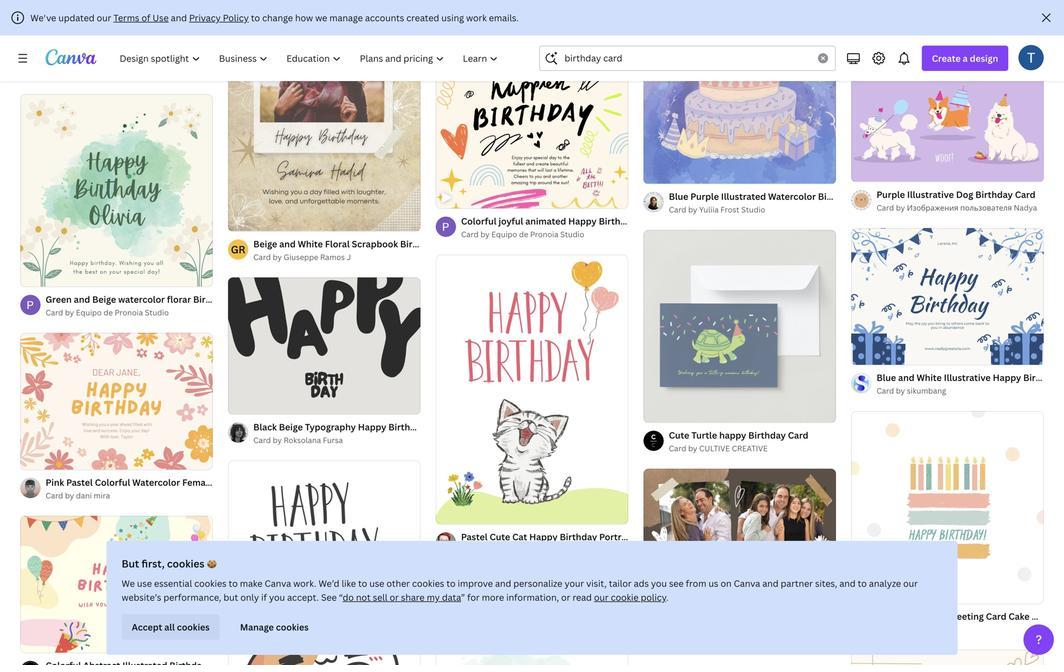 Task type: describe. For each thing, give the bounding box(es) containing it.
birthday inside 'link'
[[560, 531, 597, 543]]

black beige typography happy birthday card image
[[228, 278, 421, 414]]

cute turtle happy birthday card link
[[669, 428, 809, 442]]

and up do not sell or share my data " for more information, or read our cookie policy .
[[495, 578, 512, 590]]

simple black birthday with balloons card
[[46, 55, 223, 67]]

change
[[262, 12, 293, 24]]

create a design button
[[922, 46, 1009, 71]]

fursa
[[323, 435, 343, 446]]

happy down analyze
[[877, 611, 905, 623]]

c
[[1063, 372, 1065, 384]]

cookies down "🍪"
[[194, 578, 227, 590]]

and right sites,
[[840, 578, 856, 590]]

studio for illustrated
[[742, 204, 766, 215]]

2
[[667, 408, 671, 417]]

and inside blue and white illustrative happy birthday c card by sikumbang
[[899, 372, 915, 384]]

cute inside cute turtle happy birthday card card by cultive creative
[[669, 429, 690, 441]]

roksolana
[[284, 435, 321, 446]]

blue purple illustrated watercolor birthday card portrait card by yuliia frost studio
[[669, 190, 914, 215]]

white simple cute cat birthday card image
[[228, 461, 421, 665]]

cute inside 'link'
[[490, 531, 510, 543]]

card by yuliia frost studio link
[[669, 203, 837, 216]]

beige inside black beige typography happy birthday card card by roksolana fursa
[[279, 421, 303, 433]]

cookies up my
[[412, 578, 445, 590]]

cookies right all
[[177, 621, 210, 633]]

пользователя
[[961, 203, 1013, 213]]

by inside pink pastel colorful watercolor female flowers happy birthday card card by dani mira
[[65, 491, 74, 501]]

sell
[[373, 592, 388, 604]]

black
[[253, 421, 277, 433]]

scrapbook
[[352, 238, 398, 250]]

card by hstrongart link
[[669, 643, 837, 655]]

🍪
[[207, 557, 217, 571]]

how
[[295, 12, 313, 24]]

illustrated
[[721, 190, 766, 203]]

we use essential cookies to make canva work. we'd like to use other cookies to improve and personalize your visit, tailor ads you see from us on canva and partner sites, and to analyze our website's performance, but only if you accept. see "
[[122, 578, 918, 604]]

1 use from the left
[[137, 578, 152, 590]]

pink pastel colorful watercolor female flowers happy birthday card image
[[20, 333, 213, 470]]

we
[[315, 12, 327, 24]]

our cookie policy link
[[594, 592, 667, 604]]

illustrative inside purple  illustrative dog birthday card card by изображения пользователя nadya
[[908, 189, 955, 201]]

simple black birthday with balloons card link
[[46, 54, 223, 68]]

cat
[[513, 531, 527, 543]]

happy inside 'link'
[[530, 531, 558, 543]]

"
[[461, 592, 465, 604]]

blue and white illustrative happy birthday card landscape image
[[852, 228, 1044, 365]]

green and beige watercolor florar birthday card card by equipo de pronoia studio
[[46, 294, 253, 318]]

by inside beige and white floral scrapbook birthday card card by giuseppe ramos j
[[273, 252, 282, 262]]

pronoia inside the colorful joyful animated happy birthday card card by equipo de pronoia studio
[[530, 229, 559, 239]]

to up 'data'
[[447, 578, 456, 590]]

beige and white floral scrapbook birthday card image
[[228, 0, 421, 231]]

terms of use link
[[114, 12, 169, 24]]

1 of 2
[[653, 408, 671, 417]]

we'd
[[319, 578, 340, 590]]

visit,
[[587, 578, 607, 590]]

purple  illustrative dog birthday card image
[[852, 0, 1044, 182]]

1 canva from the left
[[265, 578, 291, 590]]

beige inside beige and white floral scrapbook birthday card card by giuseppe ramos j
[[253, 238, 277, 250]]

yuliia
[[700, 204, 719, 215]]

green and beige watercolor florar birthday card link
[[46, 293, 253, 307]]

happy birthday greeting card cake cute mi
[[877, 611, 1065, 623]]

pronoia inside green and beige watercolor florar birthday card card by equipo de pronoia studio
[[115, 307, 143, 318]]

cake
[[1009, 611, 1030, 623]]

your
[[565, 578, 584, 590]]

create a design
[[932, 52, 999, 64]]

cute turtle happy birthday card image
[[644, 230, 837, 423]]

accept all cookies button
[[122, 615, 220, 640]]

creative
[[732, 443, 768, 454]]

blue and white illustrative happy birthday c card by sikumbang
[[877, 372, 1065, 396]]

1 or from the left
[[390, 592, 399, 604]]

happy birthday greeting card cake cute mi link
[[877, 610, 1065, 624]]

ramos
[[320, 252, 345, 262]]

happy inside the colorful joyful animated happy birthday card card by equipo de pronoia studio
[[569, 215, 597, 227]]

on
[[721, 578, 732, 590]]

typography
[[305, 421, 356, 433]]

we've
[[30, 12, 56, 24]]

simple
[[46, 55, 75, 67]]

animated
[[526, 215, 566, 227]]

manage cookies
[[240, 621, 309, 633]]

white for illustrative
[[917, 372, 942, 384]]

tailor
[[609, 578, 632, 590]]

share
[[401, 592, 425, 604]]

manage cookies button
[[230, 615, 319, 640]]

do
[[343, 592, 354, 604]]

our inside we use essential cookies to make canva work. we'd like to use other cookies to improve and personalize your visit, tailor ads you see from us on canva and partner sites, and to analyze our website's performance, but only if you accept. see "
[[904, 578, 918, 590]]

birthday inside pink pastel colorful watercolor female flowers happy birthday card card by dani mira
[[282, 477, 319, 489]]

green
[[46, 294, 72, 306]]

pastel cute cat happy birthday portrait card image
[[436, 255, 629, 524]]

a
[[963, 52, 968, 64]]

analyze
[[869, 578, 902, 590]]

work.
[[293, 578, 317, 590]]

green & white watercolor simple happy birthday card image
[[436, 571, 629, 665]]

illustrative inside blue and white illustrative happy birthday c card by sikumbang
[[944, 372, 991, 384]]

improve
[[458, 578, 493, 590]]

pink
[[46, 477, 64, 489]]

make
[[240, 578, 263, 590]]

2 vertical spatial cute
[[1032, 611, 1053, 623]]

only
[[241, 592, 259, 604]]

mira
[[94, 491, 110, 501]]

blue and white illustrative happy birthday c link
[[877, 371, 1065, 385]]

purple  illustrative dog birthday card card by изображения пользователя nadya
[[877, 189, 1038, 213]]

by inside blue and white illustrative happy birthday c card by sikumbang
[[896, 386, 906, 396]]

privacy
[[189, 12, 221, 24]]

card by dani mira link
[[46, 490, 213, 502]]

create
[[932, 52, 961, 64]]

of inside the '1 of 2' link
[[658, 408, 665, 417]]

1 horizontal spatial you
[[651, 578, 667, 590]]

happy inside black beige typography happy birthday card card by roksolana fursa
[[358, 421, 387, 433]]

birthday
[[103, 55, 140, 67]]

pastel cute cat happy birthday portrait card
[[461, 531, 656, 543]]

dog
[[957, 189, 974, 201]]

use
[[153, 12, 169, 24]]

studio inside green and beige watercolor florar birthday card card by equipo de pronoia studio
[[145, 307, 169, 318]]

cultive
[[700, 443, 730, 454]]

hstrongart
[[700, 644, 743, 654]]

card inside blue and white illustrative happy birthday c card by sikumbang
[[877, 386, 895, 396]]

black
[[78, 55, 101, 67]]

card inside 'link'
[[635, 531, 656, 543]]

0 horizontal spatial you
[[269, 592, 285, 604]]

colorful inside the colorful joyful animated happy birthday card card by equipo de pronoia studio
[[461, 215, 497, 227]]

using
[[442, 12, 464, 24]]

happy inside pink pastel colorful watercolor female flowers happy birthday card card by dani mira
[[251, 477, 280, 489]]

manage
[[240, 621, 274, 633]]

cookies down accept.
[[276, 621, 309, 633]]

blue purple illustrated watercolor birthday card portrait link
[[669, 190, 914, 203]]

pastel inside pink pastel colorful watercolor female flowers happy birthday card card by dani mira
[[66, 477, 93, 489]]

frost
[[721, 204, 740, 215]]

to left analyze
[[858, 578, 867, 590]]

but
[[122, 557, 139, 571]]

top level navigation element
[[112, 46, 509, 71]]

purple inside 'blue purple illustrated watercolor birthday card portrait card by yuliia frost studio'
[[691, 190, 719, 203]]

de inside green and beige watercolor florar birthday card card by equipo de pronoia studio
[[104, 307, 113, 318]]

white for floral
[[298, 238, 323, 250]]

accounts
[[365, 12, 404, 24]]

accept all cookies
[[132, 621, 210, 633]]



Task type: locate. For each thing, give the bounding box(es) containing it.
card by equipo de pronoia studio link for animated
[[461, 228, 629, 241]]

Search search field
[[565, 46, 811, 70]]

cute left "mi"
[[1032, 611, 1053, 623]]

female
[[182, 477, 214, 489]]

our left terms
[[97, 12, 111, 24]]

sites,
[[816, 578, 838, 590]]

information,
[[507, 592, 559, 604]]

portrait inside 'link'
[[600, 531, 633, 543]]

white inside beige and white floral scrapbook birthday card card by giuseppe ramos j
[[298, 238, 323, 250]]

1 of 2 link
[[644, 230, 837, 423]]

0 vertical spatial watercolor
[[769, 190, 816, 203]]

0 vertical spatial portrait
[[881, 190, 914, 203]]

0 horizontal spatial colorful
[[95, 477, 130, 489]]

0 vertical spatial studio
[[742, 204, 766, 215]]

green and beige watercolor florar birthday card image
[[20, 94, 213, 287]]

by inside 'blue purple illustrated watercolor birthday card portrait card by yuliia frost studio'
[[689, 204, 698, 215]]

1 vertical spatial illustrative
[[944, 372, 991, 384]]

0 horizontal spatial beige
[[92, 294, 116, 306]]

de down green and beige watercolor florar birthday card link
[[104, 307, 113, 318]]

pink pastel colorful watercolor female flowers happy birthday card card by dani mira
[[46, 477, 342, 501]]

0 horizontal spatial equipo
[[76, 307, 102, 318]]

0 vertical spatial illustrative
[[908, 189, 955, 201]]

1 vertical spatial pronoia
[[115, 307, 143, 318]]

1 horizontal spatial purple
[[877, 189, 906, 201]]

1 horizontal spatial canva
[[734, 578, 761, 590]]

0 vertical spatial equipo
[[492, 229, 517, 239]]

0 horizontal spatial pronoia
[[115, 307, 143, 318]]

0 horizontal spatial pastel
[[66, 477, 93, 489]]

pronoia down animated
[[530, 229, 559, 239]]

0 horizontal spatial canva
[[265, 578, 291, 590]]

1 horizontal spatial card by equipo de pronoia studio link
[[461, 228, 629, 241]]

nadya
[[1014, 203, 1038, 213]]

giuseppe ramos j image
[[228, 240, 248, 260]]

we've updated our terms of use and privacy policy to change how we manage accounts created using work emails.
[[30, 12, 519, 24]]

to right policy
[[251, 12, 260, 24]]

1 horizontal spatial de
[[519, 229, 529, 239]]

birthday inside blue and white illustrative happy birthday c card by sikumbang
[[1024, 372, 1061, 384]]

cute turtle happy birthday card card by cultive creative
[[669, 429, 809, 454]]

essential
[[154, 578, 192, 590]]

but
[[224, 592, 238, 604]]

0 horizontal spatial studio
[[145, 307, 169, 318]]

and right use
[[171, 12, 187, 24]]

illustrative up 'изображения'
[[908, 189, 955, 201]]

card by sikumbang link
[[877, 385, 1044, 397]]

0 vertical spatial beige
[[253, 238, 277, 250]]

equipo down green and beige watercolor florar birthday card link
[[76, 307, 102, 318]]

policy
[[223, 12, 249, 24]]

privacy policy link
[[189, 12, 249, 24]]

giuseppe ramos j element
[[228, 240, 248, 260]]

0 horizontal spatial or
[[390, 592, 399, 604]]

1 vertical spatial blue
[[877, 372, 897, 384]]

colorful up mira
[[95, 477, 130, 489]]

1 horizontal spatial equipo
[[492, 229, 517, 239]]

illustrative up card by sikumbang 'link'
[[944, 372, 991, 384]]

0 vertical spatial our
[[97, 12, 111, 24]]

to up but
[[229, 578, 238, 590]]

tara schultz image
[[1019, 45, 1044, 70]]

1 horizontal spatial portrait
[[881, 190, 914, 203]]

0 horizontal spatial watercolor
[[132, 477, 180, 489]]

1 vertical spatial our
[[904, 578, 918, 590]]

more
[[482, 592, 504, 604]]

0 horizontal spatial card by equipo de pronoia studio link
[[46, 307, 213, 319]]

0 horizontal spatial cute
[[490, 531, 510, 543]]

2 vertical spatial studio
[[145, 307, 169, 318]]

pastel cute cat happy birthday portrait card link
[[461, 530, 656, 544]]

by inside black beige typography happy birthday card card by roksolana fursa
[[273, 435, 282, 446]]

2 horizontal spatial beige
[[279, 421, 303, 433]]

from
[[686, 578, 707, 590]]

if
[[261, 592, 267, 604]]

card by hstrongart
[[669, 644, 743, 654]]

1 vertical spatial of
[[658, 408, 665, 417]]

0 vertical spatial of
[[142, 12, 151, 24]]

watercolor for birthday
[[769, 190, 816, 203]]

0 vertical spatial you
[[651, 578, 667, 590]]

j
[[347, 252, 351, 262]]

updated
[[58, 12, 95, 24]]

to right "like"
[[358, 578, 367, 590]]

portrait inside 'blue purple illustrated watercolor birthday card portrait card by yuliia frost studio'
[[881, 190, 914, 203]]

equipo inside the colorful joyful animated happy birthday card card by equipo de pronoia studio
[[492, 229, 517, 239]]

1 horizontal spatial cute
[[669, 429, 690, 441]]

happy
[[720, 429, 747, 441]]

studio inside the colorful joyful animated happy birthday card card by equipo de pronoia studio
[[561, 229, 585, 239]]

0 vertical spatial pronoia
[[530, 229, 559, 239]]

0 vertical spatial de
[[519, 229, 529, 239]]

0 vertical spatial card by equipo de pronoia studio link
[[461, 228, 629, 241]]

giuseppe
[[284, 252, 318, 262]]

pink pastel colorful watercolor female flowers happy birthday card link
[[46, 476, 342, 490]]

and inside green and beige watercolor florar birthday card card by equipo de pronoia studio
[[74, 294, 90, 306]]

blue inside blue and white illustrative happy birthday c card by sikumbang
[[877, 372, 897, 384]]

of right 1
[[658, 408, 665, 417]]

1 horizontal spatial pastel
[[461, 531, 488, 543]]

birthday inside 'blue purple illustrated watercolor birthday card portrait card by yuliia frost studio'
[[818, 190, 856, 203]]

watercolor up card by yuliia frost studio link
[[769, 190, 816, 203]]

1 horizontal spatial use
[[370, 578, 385, 590]]

2 horizontal spatial cute
[[1032, 611, 1053, 623]]

accept
[[132, 621, 162, 633]]

pastel up dani
[[66, 477, 93, 489]]

1 horizontal spatial colorful
[[461, 215, 497, 227]]

of left use
[[142, 12, 151, 24]]

colorful abstract illustrated birthday card image
[[20, 516, 213, 653]]

we
[[122, 578, 135, 590]]

and left partner on the bottom right of page
[[763, 578, 779, 590]]

birthday inside beige and white floral scrapbook birthday card card by giuseppe ramos j
[[400, 238, 438, 250]]

card by equipo de pronoia studio link for beige
[[46, 307, 213, 319]]

gr link
[[228, 240, 248, 260]]

1 vertical spatial watercolor
[[132, 477, 180, 489]]

2 horizontal spatial our
[[904, 578, 918, 590]]

ads
[[634, 578, 649, 590]]

manage
[[330, 12, 363, 24]]

1 horizontal spatial our
[[594, 592, 609, 604]]

my
[[427, 592, 440, 604]]

0 vertical spatial pastel
[[66, 477, 93, 489]]

see
[[321, 592, 337, 604]]

use up website's
[[137, 578, 152, 590]]

happy right animated
[[569, 215, 597, 227]]

0 vertical spatial colorful
[[461, 215, 497, 227]]

blue for blue and white illustrative happy birthday c
[[877, 372, 897, 384]]

blue inside 'blue purple illustrated watercolor birthday card portrait card by yuliia frost studio'
[[669, 190, 689, 203]]

do not sell or share my data link
[[343, 592, 461, 604]]

canva up if
[[265, 578, 291, 590]]

pastel left cat
[[461, 531, 488, 543]]

like
[[342, 578, 356, 590]]

1 horizontal spatial studio
[[561, 229, 585, 239]]

simple black birthday with balloons card image
[[20, 0, 213, 48]]

0 horizontal spatial blue
[[669, 190, 689, 203]]

1 horizontal spatial watercolor
[[769, 190, 816, 203]]

card
[[202, 55, 223, 67], [1016, 189, 1036, 201], [858, 190, 879, 203], [877, 203, 895, 213], [669, 204, 687, 215], [639, 215, 659, 227], [461, 229, 479, 239], [440, 238, 460, 250], [253, 252, 271, 262], [233, 294, 253, 306], [46, 307, 63, 318], [877, 386, 895, 396], [428, 421, 449, 433], [788, 429, 809, 441], [253, 435, 271, 446], [669, 443, 687, 454], [321, 477, 342, 489], [46, 491, 63, 501], [635, 531, 656, 543], [987, 611, 1007, 623], [669, 644, 687, 654]]

watercolor up the card by dani mira link
[[132, 477, 180, 489]]

equipo down joyful
[[492, 229, 517, 239]]

our down visit,
[[594, 592, 609, 604]]

by
[[896, 203, 906, 213], [689, 204, 698, 215], [481, 229, 490, 239], [273, 252, 282, 262], [65, 307, 74, 318], [896, 386, 906, 396], [273, 435, 282, 446], [689, 443, 698, 454], [65, 491, 74, 501], [689, 644, 698, 654]]

pastel inside 'link'
[[461, 531, 488, 543]]

0 horizontal spatial de
[[104, 307, 113, 318]]

policy
[[641, 592, 667, 604]]

by inside purple  illustrative dog birthday card card by изображения пользователя nadya
[[896, 203, 906, 213]]

birthday
[[976, 189, 1013, 201], [818, 190, 856, 203], [599, 215, 637, 227], [400, 238, 438, 250], [193, 294, 231, 306], [1024, 372, 1061, 384], [389, 421, 426, 433], [749, 429, 786, 441], [282, 477, 319, 489], [560, 531, 597, 543], [908, 611, 945, 623]]

1 vertical spatial white
[[917, 372, 942, 384]]

1 vertical spatial equipo
[[76, 307, 102, 318]]

birthday inside black beige typography happy birthday card card by roksolana fursa
[[389, 421, 426, 433]]

happy up card by roksolana fursa link
[[358, 421, 387, 433]]

florar
[[167, 294, 191, 306]]

1 vertical spatial cute
[[490, 531, 510, 543]]

colorful inside pink pastel colorful watercolor female flowers happy birthday card card by dani mira
[[95, 477, 130, 489]]

1 horizontal spatial or
[[562, 592, 571, 604]]

watercolor inside 'blue purple illustrated watercolor birthday card portrait card by yuliia frost studio'
[[769, 190, 816, 203]]

black beige typography happy birthday card card by roksolana fursa
[[253, 421, 449, 446]]

brown scrapbook happy birthday card image
[[644, 469, 837, 623]]

happy up card by sikumbang 'link'
[[993, 372, 1022, 384]]

1 vertical spatial colorful
[[95, 477, 130, 489]]

0 horizontal spatial portrait
[[600, 531, 633, 543]]

studio
[[742, 204, 766, 215], [561, 229, 585, 239], [145, 307, 169, 318]]

or right sell at the bottom left
[[390, 592, 399, 604]]

you up policy
[[651, 578, 667, 590]]

by inside cute turtle happy birthday card card by cultive creative
[[689, 443, 698, 454]]

work
[[466, 12, 487, 24]]

purple
[[877, 189, 906, 201], [691, 190, 719, 203]]

accept.
[[287, 592, 319, 604]]

happy right cat
[[530, 531, 558, 543]]

studio inside 'blue purple illustrated watercolor birthday card portrait card by yuliia frost studio'
[[742, 204, 766, 215]]

0 vertical spatial blue
[[669, 190, 689, 203]]

white
[[298, 238, 323, 250], [917, 372, 942, 384]]

2 or from the left
[[562, 592, 571, 604]]

beige and white floral scrapbook birthday card link
[[253, 237, 460, 251]]

mi
[[1055, 611, 1065, 623]]

white inside blue and white illustrative happy birthday c card by sikumbang
[[917, 372, 942, 384]]

1 horizontal spatial blue
[[877, 372, 897, 384]]

and up giuseppe
[[279, 238, 296, 250]]

dani
[[76, 491, 92, 501]]

created
[[407, 12, 439, 24]]

cookies up essential
[[167, 557, 205, 571]]

purple inside purple  illustrative dog birthday card card by изображения пользователя nadya
[[877, 189, 906, 201]]

1 horizontal spatial pronoia
[[530, 229, 559, 239]]

watercolor for female
[[132, 477, 180, 489]]

1 horizontal spatial beige
[[253, 238, 277, 250]]

and right green
[[74, 294, 90, 306]]

2 vertical spatial our
[[594, 592, 609, 604]]

1 vertical spatial studio
[[561, 229, 585, 239]]

colorful left joyful
[[461, 215, 497, 227]]

and inside beige and white floral scrapbook birthday card card by giuseppe ramos j
[[279, 238, 296, 250]]

1 vertical spatial you
[[269, 592, 285, 604]]

de
[[519, 229, 529, 239], [104, 307, 113, 318]]

and up sikumbang
[[899, 372, 915, 384]]

equipo inside green and beige watercolor florar birthday card card by equipo de pronoia studio
[[76, 307, 102, 318]]

card by cultive creative link
[[669, 442, 809, 455]]

pronoia down the watercolor
[[115, 307, 143, 318]]

0 horizontal spatial purple
[[691, 190, 719, 203]]

happy inside blue and white illustrative happy birthday c card by sikumbang
[[993, 372, 1022, 384]]

0 horizontal spatial our
[[97, 12, 111, 24]]

blue purple illustrated watercolor birthday card portrait image
[[644, 0, 837, 184]]

read
[[573, 592, 592, 604]]

card by equipo de pronoia studio link down the watercolor
[[46, 307, 213, 319]]

0 vertical spatial cute
[[669, 429, 690, 441]]

beige right the giuseppe ramos j image
[[253, 238, 277, 250]]

2 horizontal spatial studio
[[742, 204, 766, 215]]

1 vertical spatial de
[[104, 307, 113, 318]]

website's
[[122, 592, 161, 604]]

by inside green and beige watercolor florar birthday card card by equipo de pronoia studio
[[65, 307, 74, 318]]

0 horizontal spatial white
[[298, 238, 323, 250]]

by inside the colorful joyful animated happy birthday card card by equipo de pronoia studio
[[481, 229, 490, 239]]

sikumbang
[[907, 386, 947, 396]]

birthday inside the colorful joyful animated happy birthday card card by equipo de pronoia studio
[[599, 215, 637, 227]]

1 vertical spatial beige
[[92, 294, 116, 306]]

beige up roksolana
[[279, 421, 303, 433]]

greeting
[[947, 611, 984, 623]]

but first, cookies 🍪 dialog
[[106, 541, 958, 655]]

cute left turtle
[[669, 429, 690, 441]]

blue for blue purple illustrated watercolor birthday card portrait
[[669, 190, 689, 203]]

1 horizontal spatial white
[[917, 372, 942, 384]]

blue
[[669, 190, 689, 203], [877, 372, 897, 384]]

our right analyze
[[904, 578, 918, 590]]

birthday inside purple  illustrative dog birthday card card by изображения пользователя nadya
[[976, 189, 1013, 201]]

beige inside green and beige watercolor florar birthday card card by equipo de pronoia studio
[[92, 294, 116, 306]]

data
[[442, 592, 461, 604]]

terms
[[114, 12, 139, 24]]

watercolor inside pink pastel colorful watercolor female flowers happy birthday card card by dani mira
[[132, 477, 180, 489]]

with
[[142, 55, 161, 67]]

birthday inside cute turtle happy birthday card card by cultive creative
[[749, 429, 786, 441]]

happy right "flowers"
[[251, 477, 280, 489]]

cute left cat
[[490, 531, 510, 543]]

card by изображения пользователя nadya link
[[877, 202, 1038, 214]]

0 horizontal spatial of
[[142, 12, 151, 24]]

1 vertical spatial pastel
[[461, 531, 488, 543]]

happy birthday greeting card cake cute minimalist white pastel template image
[[852, 411, 1044, 604]]

birthday inside green and beige watercolor florar birthday card card by equipo de pronoia studio
[[193, 294, 231, 306]]

de down joyful
[[519, 229, 529, 239]]

0 horizontal spatial use
[[137, 578, 152, 590]]

2 canva from the left
[[734, 578, 761, 590]]

studio for animated
[[561, 229, 585, 239]]

balloons
[[163, 55, 200, 67]]

1 horizontal spatial of
[[658, 408, 665, 417]]

white up sikumbang
[[917, 372, 942, 384]]

white up giuseppe
[[298, 238, 323, 250]]

beige left the watercolor
[[92, 294, 116, 306]]

card by equipo de pronoia studio link down animated
[[461, 228, 629, 241]]

studio down illustrated
[[742, 204, 766, 215]]

de inside the colorful joyful animated happy birthday card card by equipo de pronoia studio
[[519, 229, 529, 239]]

None search field
[[540, 46, 836, 71]]

white and gold simple greeting happy birthday card image
[[852, 650, 1044, 665]]

0 vertical spatial white
[[298, 238, 323, 250]]

joyful
[[499, 215, 524, 227]]

use up sell at the bottom left
[[370, 578, 385, 590]]

1 vertical spatial card by equipo de pronoia studio link
[[46, 307, 213, 319]]

but first, cookies 🍪
[[122, 557, 217, 571]]

do not sell or share my data " for more information, or read our cookie policy .
[[343, 592, 669, 604]]

1 vertical spatial portrait
[[600, 531, 633, 543]]

see
[[669, 578, 684, 590]]

or down your
[[562, 592, 571, 604]]

studio down green and beige watercolor florar birthday card link
[[145, 307, 169, 318]]

black beige typography happy birthday card link
[[253, 420, 449, 434]]

canva right on
[[734, 578, 761, 590]]

card by giuseppe ramos j link
[[253, 251, 421, 264]]

2 vertical spatial beige
[[279, 421, 303, 433]]

you right if
[[269, 592, 285, 604]]

studio down colorful joyful animated happy birthday card link
[[561, 229, 585, 239]]

2 use from the left
[[370, 578, 385, 590]]



Task type: vqa. For each thing, say whether or not it's contained in the screenshot.
the left Card by Equipo de Pronoia Studio link
yes



